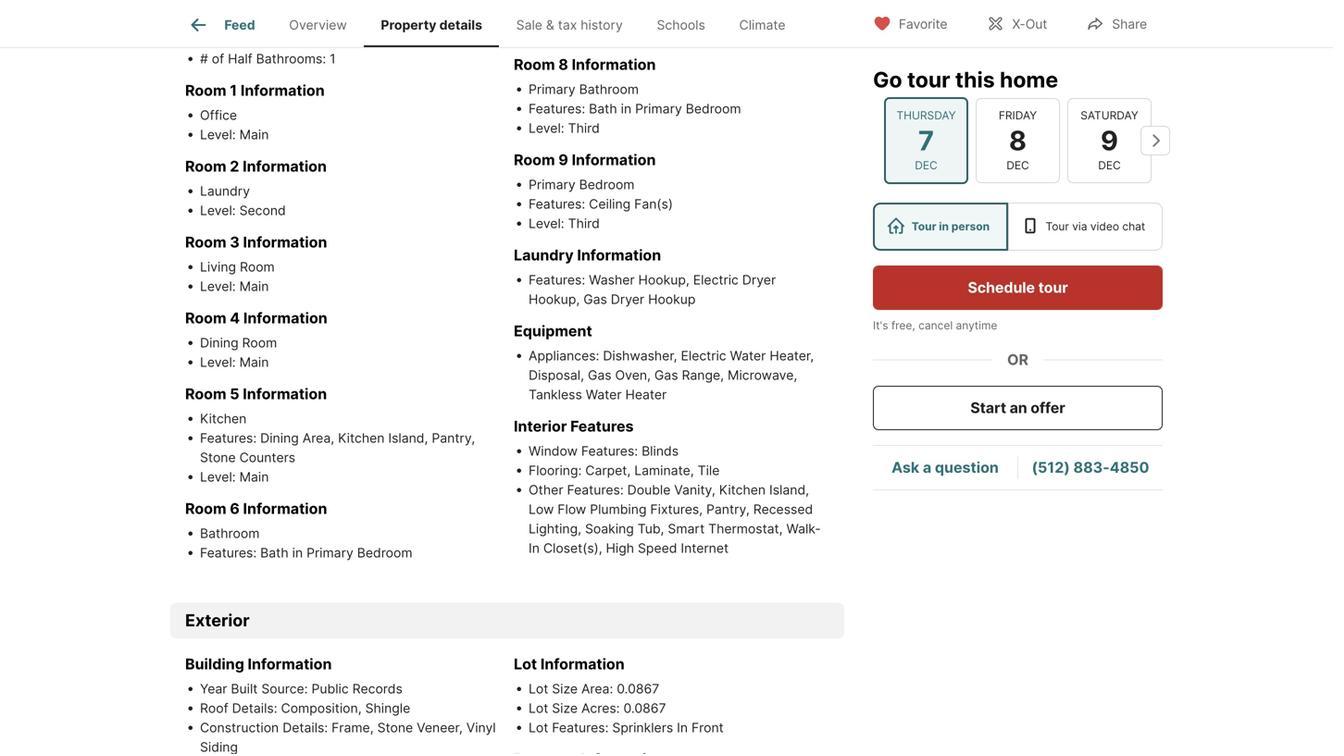 Task type: describe. For each thing, give the bounding box(es) containing it.
0 vertical spatial water
[[730, 348, 766, 364]]

tab list containing feed
[[170, 0, 818, 47]]

2 of from the top
[[212, 51, 224, 66]]

kitchen for other features:
[[719, 482, 766, 498]]

1 vertical spatial details:
[[283, 720, 328, 736]]

start an offer button
[[873, 386, 1163, 431]]

disposal,
[[529, 367, 584, 383]]

question
[[935, 459, 999, 477]]

883-
[[1074, 459, 1110, 477]]

this
[[956, 67, 995, 93]]

7
[[919, 124, 935, 157]]

room 2 information laundry level: second
[[185, 157, 327, 218]]

composition,
[[281, 701, 362, 717]]

double vanity, kitchen island, low flow plumbing fixtures, pantry, recessed lighting, soaking tub, smart thermostat, walk- in closet(s), high speed internet
[[529, 482, 821, 556]]

information inside room 4 information dining room level: main
[[243, 309, 328, 327]]

1 inside bathroom information # of full bathrooms: 2 # of half bathrooms: 1
[[330, 51, 336, 66]]

year
[[200, 681, 227, 697]]

building information year built source: public records roof details: composition, shingle
[[185, 656, 411, 717]]

speed
[[638, 541, 677, 556]]

9 for dec
[[1101, 124, 1119, 157]]

tankless
[[529, 387, 582, 403]]

bathroom information # of full bathrooms: 2 # of half bathrooms: 1
[[185, 5, 344, 66]]

features: inside room 9 information primary bedroom features: ceiling fan(s) level: third
[[529, 196, 586, 212]]

stone inside dining area, kitchen island, pantry, stone counters
[[200, 450, 236, 466]]

smart
[[668, 521, 705, 537]]

other features:
[[529, 482, 628, 498]]

building
[[185, 656, 244, 674]]

pantry, inside dining area, kitchen island, pantry, stone counters
[[432, 430, 475, 446]]

bedroom inside room 8 information primary bathroom features: bath in primary bedroom level: third
[[686, 101, 741, 116]]

3
[[230, 233, 240, 251]]

public
[[312, 681, 349, 697]]

features: inside lot information lot size area: 0.0867 lot size acres: 0.0867 lot features: sprinklers in front
[[552, 720, 609, 736]]

features: inside interior features window features: blinds flooring: carpet, laminate, tile
[[582, 443, 638, 459]]

main inside room 4 information dining room level: main
[[239, 355, 269, 370]]

level: main
[[200, 469, 269, 485]]

thursday
[[897, 109, 956, 122]]

bath inside room 8 information primary bathroom features: bath in primary bedroom level: third
[[589, 101, 617, 116]]

ask a question
[[892, 459, 999, 477]]

stone inside frame, stone veneer, vinyl siding
[[377, 720, 413, 736]]

6
[[230, 500, 240, 518]]

dishwasher, electric water heater, disposal, gas oven, gas range, microwave, tankless water heater
[[529, 348, 814, 403]]

double
[[628, 482, 671, 498]]

range,
[[682, 367, 724, 383]]

2 inside bathroom information # of full bathrooms: 2 # of half bathrooms: 1
[[326, 31, 334, 47]]

pantry, inside double vanity, kitchen island, low flow plumbing fixtures, pantry, recessed lighting, soaking tub, smart thermostat, walk- in closet(s), high speed internet
[[707, 502, 750, 518]]

full
[[228, 31, 249, 47]]

ceiling inside features: ceiling fan(s) level: second
[[589, 5, 631, 21]]

office
[[200, 107, 237, 123]]

room for 3
[[185, 233, 227, 251]]

1 of from the top
[[212, 31, 224, 47]]

0 vertical spatial dryer
[[743, 272, 776, 288]]

information inside lot information lot size area: 0.0867 lot size acres: 0.0867 lot features: sprinklers in front
[[541, 656, 625, 674]]

tax
[[558, 17, 577, 33]]

primary inside room 9 information primary bedroom features: ceiling fan(s) level: third
[[529, 177, 576, 192]]

second inside room 2 information laundry level: second
[[239, 203, 286, 218]]

overview
[[289, 17, 347, 33]]

bedroom inside room 9 information primary bedroom features: ceiling fan(s) level: third
[[579, 177, 635, 192]]

heater,
[[770, 348, 814, 364]]

internet
[[681, 541, 729, 556]]

bathroom inside bathroom information # of full bathrooms: 2 # of half bathrooms: 1
[[185, 5, 256, 23]]

features: ceiling fan(s) level: second
[[529, 5, 673, 41]]

1 # from the top
[[200, 31, 208, 47]]

third inside room 9 information primary bedroom features: ceiling fan(s) level: third
[[568, 216, 600, 231]]

appliances:
[[529, 348, 603, 364]]

1 size from the top
[[552, 681, 578, 697]]

anytime
[[956, 319, 998, 332]]

third inside room 8 information primary bathroom features: bath in primary bedroom level: third
[[568, 120, 600, 136]]

fan(s) inside features: ceiling fan(s) level: second
[[635, 5, 673, 21]]

offer
[[1031, 399, 1066, 417]]

high
[[606, 541, 634, 556]]

go tour this home
[[873, 67, 1059, 93]]

information inside room 2 information laundry level: second
[[243, 157, 327, 175]]

laundry inside room 2 information laundry level: second
[[200, 183, 250, 199]]

heater
[[626, 387, 667, 403]]

features
[[571, 417, 634, 436]]

cancel
[[919, 319, 953, 332]]

low
[[529, 502, 554, 518]]

tour for schedule
[[1039, 279, 1068, 297]]

room for 6
[[185, 500, 227, 518]]

start
[[971, 399, 1007, 417]]

walk-
[[787, 521, 821, 537]]

(512) 883-4850
[[1032, 459, 1150, 477]]

schedule
[[968, 279, 1035, 297]]

tour in person
[[912, 220, 990, 233]]

tour for tour in person
[[912, 220, 937, 233]]

in inside lot information lot size area: 0.0867 lot size acres: 0.0867 lot features: sprinklers in front
[[677, 720, 688, 736]]

room for 8
[[514, 55, 555, 73]]

via
[[1073, 220, 1088, 233]]

level: inside room 2 information laundry level: second
[[200, 203, 236, 218]]

sale
[[516, 17, 543, 33]]

level: inside room 3 information living room level: main
[[200, 279, 236, 294]]

or
[[1008, 351, 1029, 369]]

start an offer
[[971, 399, 1066, 417]]

level: inside room 9 information primary bedroom features: ceiling fan(s) level: third
[[529, 216, 565, 231]]

information inside bathroom information # of full bathrooms: 2 # of half bathrooms: 1
[[260, 5, 344, 23]]

island, for dining area, kitchen island, pantry, stone counters
[[388, 430, 428, 446]]

1 vertical spatial hookup,
[[529, 292, 580, 307]]

climate tab
[[723, 3, 803, 47]]

washer
[[589, 272, 635, 288]]

dec for 8
[[1007, 159, 1030, 172]]

4 main from the top
[[239, 469, 269, 485]]

5
[[230, 385, 240, 403]]

main inside room 3 information living room level: main
[[239, 279, 269, 294]]

carpet,
[[586, 463, 631, 479]]

0 vertical spatial 0.0867
[[617, 681, 660, 697]]

9 for information
[[559, 151, 569, 169]]

information up washer
[[577, 246, 661, 264]]

level: inside room 1 information office level: main
[[200, 127, 236, 142]]

tour for go
[[908, 67, 951, 93]]

closet(s),
[[544, 541, 603, 556]]

property details
[[381, 17, 482, 33]]

interior
[[514, 417, 567, 436]]

sprinklers
[[613, 720, 674, 736]]

construction details:
[[200, 720, 332, 736]]

schedule tour
[[968, 279, 1068, 297]]

0 horizontal spatial water
[[586, 387, 622, 403]]

window
[[529, 443, 578, 459]]

tour via video chat option
[[1008, 203, 1163, 251]]

next image
[[1141, 126, 1171, 155]]

area:
[[582, 681, 613, 697]]

ceiling inside room 9 information primary bedroom features: ceiling fan(s) level: third
[[589, 196, 631, 212]]

source:
[[261, 681, 308, 697]]

flow
[[558, 502, 587, 518]]

ask a question link
[[892, 459, 999, 477]]

thermostat,
[[709, 521, 783, 537]]

sale & tax history tab
[[499, 3, 640, 47]]

kitchen for features:
[[338, 430, 385, 446]]

room for 5
[[185, 385, 227, 403]]

1 inside room 1 information office level: main
[[230, 81, 237, 99]]

0 vertical spatial hookup,
[[639, 272, 690, 288]]

built
[[231, 681, 258, 697]]

level: inside room 4 information dining room level: main
[[200, 355, 236, 370]]

dec for 9
[[1099, 159, 1121, 172]]

information inside room 6 information bathroom features: bath in primary bedroom
[[243, 500, 327, 518]]

1 vertical spatial 0.0867
[[624, 701, 666, 717]]

room for 4
[[185, 309, 227, 327]]

share
[[1113, 16, 1148, 32]]

1 vertical spatial bathrooms:
[[256, 51, 326, 66]]

lot information lot size area: 0.0867 lot size acres: 0.0867 lot features: sprinklers in front
[[514, 656, 724, 736]]

person
[[952, 220, 990, 233]]

records
[[352, 681, 403, 697]]

dishwasher,
[[603, 348, 678, 364]]

laundry information
[[514, 246, 661, 264]]

room 4 information dining room level: main
[[185, 309, 328, 370]]

counters
[[239, 450, 296, 466]]

primary inside room 6 information bathroom features: bath in primary bedroom
[[307, 545, 354, 561]]



Task type: vqa. For each thing, say whether or not it's contained in the screenshot.


Task type: locate. For each thing, give the bounding box(es) containing it.
dec down friday at top right
[[1007, 159, 1030, 172]]

0 vertical spatial electric
[[693, 272, 739, 288]]

free,
[[892, 319, 916, 332]]

0 vertical spatial island,
[[388, 430, 428, 446]]

0 horizontal spatial in
[[529, 541, 540, 556]]

1 horizontal spatial 2
[[326, 31, 334, 47]]

tour in person option
[[873, 203, 1008, 251]]

stone down shingle
[[377, 720, 413, 736]]

1 vertical spatial stone
[[377, 720, 413, 736]]

0 horizontal spatial dec
[[915, 159, 938, 172]]

property
[[381, 17, 437, 33]]

1 ceiling from the top
[[589, 5, 631, 21]]

electric
[[693, 272, 739, 288], [681, 348, 727, 364]]

9 down room 8 information primary bathroom features: bath in primary bedroom level: third
[[559, 151, 569, 169]]

1 vertical spatial kitchen
[[338, 430, 385, 446]]

dining
[[200, 335, 239, 351], [260, 430, 299, 446]]

dining inside dining area, kitchen island, pantry, stone counters
[[260, 430, 299, 446]]

veneer,
[[417, 720, 463, 736]]

lot
[[514, 656, 537, 674], [529, 681, 549, 697], [529, 701, 549, 717], [529, 720, 549, 736]]

0 horizontal spatial stone
[[200, 450, 236, 466]]

2 main from the top
[[239, 279, 269, 294]]

information inside room 1 information office level: main
[[241, 81, 325, 99]]

kitchen down the tile
[[719, 482, 766, 498]]

in left the front
[[677, 720, 688, 736]]

gas left oven,
[[588, 367, 612, 383]]

bathroom inside room 8 information primary bathroom features: bath in primary bedroom level: third
[[579, 81, 639, 97]]

0 horizontal spatial tour
[[912, 220, 937, 233]]

favorite
[[899, 16, 948, 32]]

information inside room 9 information primary bedroom features: ceiling fan(s) level: third
[[572, 151, 656, 169]]

bath up room 9 information primary bedroom features: ceiling fan(s) level: third
[[589, 101, 617, 116]]

information down room 8 information primary bathroom features: bath in primary bedroom level: third
[[572, 151, 656, 169]]

kitchen inside double vanity, kitchen island, low flow plumbing fixtures, pantry, recessed lighting, soaking tub, smart thermostat, walk- in closet(s), high speed internet
[[719, 482, 766, 498]]

kitchen down "5"
[[200, 411, 247, 427]]

1 vertical spatial 1
[[230, 81, 237, 99]]

1 vertical spatial dryer
[[611, 292, 645, 307]]

1 vertical spatial tour
[[1039, 279, 1068, 297]]

1 vertical spatial island,
[[770, 482, 810, 498]]

water up features
[[586, 387, 622, 403]]

bath down 'level: main'
[[260, 545, 289, 561]]

electric up hookup
[[693, 272, 739, 288]]

in down lighting,
[[529, 541, 540, 556]]

bathrooms: right full
[[252, 31, 322, 47]]

room inside room 6 information bathroom features: bath in primary bedroom
[[185, 500, 227, 518]]

tour for tour via video chat
[[1046, 220, 1070, 233]]

information right feed
[[260, 5, 344, 23]]

bathroom inside room 6 information bathroom features: bath in primary bedroom
[[200, 526, 260, 542]]

1 up the 'office'
[[230, 81, 237, 99]]

information
[[260, 5, 344, 23], [572, 55, 656, 73], [241, 81, 325, 99], [572, 151, 656, 169], [243, 157, 327, 175], [243, 233, 327, 251], [577, 246, 661, 264], [243, 309, 328, 327], [243, 385, 327, 403], [243, 500, 327, 518], [248, 656, 332, 674], [541, 656, 625, 674]]

0 horizontal spatial bedroom
[[357, 545, 413, 561]]

8 down tax on the top of page
[[559, 55, 569, 73]]

1 horizontal spatial hookup,
[[639, 272, 690, 288]]

0 vertical spatial bath
[[589, 101, 617, 116]]

1 dec from the left
[[915, 159, 938, 172]]

information right the 4 on the left top of page
[[243, 309, 328, 327]]

x-
[[1013, 16, 1026, 32]]

frame, stone veneer, vinyl siding
[[200, 720, 496, 755]]

property details tab
[[364, 3, 499, 47]]

gas for equipment
[[588, 367, 612, 383]]

tub,
[[638, 521, 664, 537]]

thursday 7 dec
[[897, 109, 956, 172]]

1 horizontal spatial bath
[[589, 101, 617, 116]]

#
[[200, 31, 208, 47], [200, 51, 208, 66]]

dec for 7
[[915, 159, 938, 172]]

3 dec from the left
[[1099, 159, 1121, 172]]

electric inside dishwasher, electric water heater, disposal, gas oven, gas range, microwave, tankless water heater
[[681, 348, 727, 364]]

schedule tour button
[[873, 266, 1163, 310]]

tour inside "tour via video chat" option
[[1046, 220, 1070, 233]]

information right 3
[[243, 233, 327, 251]]

dec inside thursday 7 dec
[[915, 159, 938, 172]]

list box containing tour in person
[[873, 203, 1163, 251]]

primary
[[529, 81, 576, 97], [635, 101, 682, 116], [529, 177, 576, 192], [307, 545, 354, 561]]

laundry
[[200, 183, 250, 199], [514, 246, 574, 264]]

tour up the thursday in the right top of the page
[[908, 67, 951, 93]]

room inside room 1 information office level: main
[[185, 81, 227, 99]]

1 vertical spatial pantry,
[[707, 502, 750, 518]]

dining down the 4 on the left top of page
[[200, 335, 239, 351]]

1 vertical spatial dining
[[260, 430, 299, 446]]

size left acres:
[[552, 701, 578, 717]]

2 left property
[[326, 31, 334, 47]]

blinds
[[642, 443, 679, 459]]

saturday
[[1081, 109, 1139, 122]]

dryer down washer
[[611, 292, 645, 307]]

0 vertical spatial 8
[[559, 55, 569, 73]]

in inside room 6 information bathroom features: bath in primary bedroom
[[292, 545, 303, 561]]

features:
[[529, 5, 586, 21], [529, 101, 586, 116], [529, 196, 586, 212], [529, 272, 589, 288], [200, 430, 260, 446], [582, 443, 638, 459], [567, 482, 624, 498], [200, 545, 257, 561], [552, 720, 609, 736]]

main up room 2 information laundry level: second
[[239, 127, 269, 142]]

main
[[239, 127, 269, 142], [239, 279, 269, 294], [239, 355, 269, 370], [239, 469, 269, 485]]

history
[[581, 17, 623, 33]]

1 horizontal spatial 9
[[1101, 124, 1119, 157]]

dec inside friday 8 dec
[[1007, 159, 1030, 172]]

8 inside room 8 information primary bathroom features: bath in primary bedroom level: third
[[559, 55, 569, 73]]

hookup,
[[639, 272, 690, 288], [529, 292, 580, 307]]

1 horizontal spatial in
[[621, 101, 632, 116]]

bedroom
[[686, 101, 741, 116], [579, 177, 635, 192], [357, 545, 413, 561]]

it's
[[873, 319, 889, 332]]

stone up 'level: main'
[[200, 450, 236, 466]]

0 horizontal spatial kitchen
[[200, 411, 247, 427]]

2 ceiling from the top
[[589, 196, 631, 212]]

ceiling right tax on the top of page
[[589, 5, 631, 21]]

1 vertical spatial bath
[[260, 545, 289, 561]]

room 5 information kitchen
[[185, 385, 327, 427]]

sale & tax history
[[516, 17, 623, 33]]

water up "microwave,"
[[730, 348, 766, 364]]

1 vertical spatial size
[[552, 701, 578, 717]]

0 horizontal spatial bath
[[260, 545, 289, 561]]

bath inside room 6 information bathroom features: bath in primary bedroom
[[260, 545, 289, 561]]

1 down overview tab
[[330, 51, 336, 66]]

hookup, up equipment
[[529, 292, 580, 307]]

0 vertical spatial details:
[[232, 701, 277, 717]]

0 vertical spatial bathroom
[[185, 5, 256, 23]]

1 third from the top
[[568, 120, 600, 136]]

main up the 4 on the left top of page
[[239, 279, 269, 294]]

area,
[[303, 430, 334, 446]]

2 vertical spatial bedroom
[[357, 545, 413, 561]]

ceiling up laundry information
[[589, 196, 631, 212]]

1 vertical spatial electric
[[681, 348, 727, 364]]

details: down built
[[232, 701, 277, 717]]

fan(s) inside room 9 information primary bedroom features: ceiling fan(s) level: third
[[635, 196, 673, 212]]

None button
[[884, 97, 969, 184], [976, 98, 1060, 183], [1068, 98, 1152, 183], [884, 97, 969, 184], [976, 98, 1060, 183], [1068, 98, 1152, 183]]

0 horizontal spatial pantry,
[[432, 430, 475, 446]]

favorite button
[[857, 4, 964, 42]]

0 horizontal spatial hookup,
[[529, 292, 580, 307]]

washer hookup, electric dryer hookup, gas dryer hookup
[[529, 272, 776, 307]]

1 horizontal spatial second
[[568, 25, 615, 41]]

main up "5"
[[239, 355, 269, 370]]

ceiling
[[589, 5, 631, 21], [589, 196, 631, 212]]

island, inside double vanity, kitchen island, low flow plumbing fixtures, pantry, recessed lighting, soaking tub, smart thermostat, walk- in closet(s), high speed internet
[[770, 482, 810, 498]]

room inside room 5 information kitchen
[[185, 385, 227, 403]]

0 horizontal spatial details:
[[232, 701, 277, 717]]

kitchen inside dining area, kitchen island, pantry, stone counters
[[338, 430, 385, 446]]

front
[[692, 720, 724, 736]]

0 vertical spatial bathrooms:
[[252, 31, 322, 47]]

share button
[[1071, 4, 1163, 42]]

1 vertical spatial 2
[[230, 157, 239, 175]]

0 horizontal spatial 9
[[559, 151, 569, 169]]

0 vertical spatial fan(s)
[[635, 5, 673, 21]]

gas inside washer hookup, electric dryer hookup, gas dryer hookup
[[584, 292, 607, 307]]

2 third from the top
[[568, 216, 600, 231]]

1 vertical spatial 8
[[1009, 124, 1027, 157]]

island, inside dining area, kitchen island, pantry, stone counters
[[388, 430, 428, 446]]

information inside room 3 information living room level: main
[[243, 233, 327, 251]]

1 horizontal spatial 8
[[1009, 124, 1027, 157]]

0 horizontal spatial 8
[[559, 55, 569, 73]]

1 vertical spatial third
[[568, 216, 600, 231]]

water
[[730, 348, 766, 364], [586, 387, 622, 403]]

room for 1
[[185, 81, 227, 99]]

1 main from the top
[[239, 127, 269, 142]]

8
[[559, 55, 569, 73], [1009, 124, 1027, 157]]

main inside room 1 information office level: main
[[239, 127, 269, 142]]

information right "5"
[[243, 385, 327, 403]]

8 down friday at top right
[[1009, 124, 1027, 157]]

size left area:
[[552, 681, 578, 697]]

8 inside friday 8 dec
[[1009, 124, 1027, 157]]

laundry up equipment
[[514, 246, 574, 264]]

bathroom down the 6
[[200, 526, 260, 542]]

2 fan(s) from the top
[[635, 196, 673, 212]]

1 horizontal spatial in
[[677, 720, 688, 736]]

room inside room 2 information laundry level: second
[[185, 157, 227, 175]]

9 down saturday
[[1101, 124, 1119, 157]]

room 1 information office level: main
[[185, 81, 325, 142]]

1 horizontal spatial kitchen
[[338, 430, 385, 446]]

microwave,
[[728, 367, 798, 383]]

information inside room 5 information kitchen
[[243, 385, 327, 403]]

0 vertical spatial bedroom
[[686, 101, 741, 116]]

in inside room 8 information primary bathroom features: bath in primary bedroom level: third
[[621, 101, 632, 116]]

0 vertical spatial third
[[568, 120, 600, 136]]

1 vertical spatial laundry
[[514, 246, 574, 264]]

1 vertical spatial fan(s)
[[635, 196, 673, 212]]

dec down saturday
[[1099, 159, 1121, 172]]

lighting,
[[529, 521, 582, 537]]

island, for double vanity, kitchen island, low flow plumbing fixtures, pantry, recessed lighting, soaking tub, smart thermostat, walk- in closet(s), high speed internet
[[770, 482, 810, 498]]

0 horizontal spatial 1
[[230, 81, 237, 99]]

0 vertical spatial in
[[621, 101, 632, 116]]

1 vertical spatial ceiling
[[589, 196, 631, 212]]

1 horizontal spatial laundry
[[514, 246, 574, 264]]

second inside features: ceiling fan(s) level: second
[[568, 25, 615, 41]]

schools tab
[[640, 3, 723, 47]]

tour right 'schedule'
[[1039, 279, 1068, 297]]

room inside room 9 information primary bedroom features: ceiling fan(s) level: third
[[514, 151, 555, 169]]

pantry, left 'interior'
[[432, 430, 475, 446]]

2 down the 'office'
[[230, 157, 239, 175]]

# left full
[[200, 31, 208, 47]]

features: inside features: ceiling fan(s) level: second
[[529, 5, 586, 21]]

bathrooms: down overview tab
[[256, 51, 326, 66]]

0 horizontal spatial in
[[292, 545, 303, 561]]

tour left person
[[912, 220, 937, 233]]

tour left via
[[1046, 220, 1070, 233]]

room 6 information bathroom features: bath in primary bedroom
[[185, 500, 413, 561]]

gas up the heater
[[655, 367, 678, 383]]

information up area:
[[541, 656, 625, 674]]

tour inside tour in person option
[[912, 220, 937, 233]]

dining up counters
[[260, 430, 299, 446]]

of left full
[[212, 31, 224, 47]]

dec inside saturday 9 dec
[[1099, 159, 1121, 172]]

1 fan(s) from the top
[[635, 5, 673, 21]]

2 vertical spatial kitchen
[[719, 482, 766, 498]]

electric up range,
[[681, 348, 727, 364]]

information inside building information year built source: public records roof details: composition, shingle
[[248, 656, 332, 674]]

friday 8 dec
[[999, 109, 1037, 172]]

roof
[[200, 701, 228, 717]]

information inside room 8 information primary bathroom features: bath in primary bedroom level: third
[[572, 55, 656, 73]]

2 vertical spatial in
[[292, 545, 303, 561]]

(512)
[[1032, 459, 1070, 477]]

information right the 6
[[243, 500, 327, 518]]

1 tour from the left
[[912, 220, 937, 233]]

8 for information
[[559, 55, 569, 73]]

feed link
[[187, 14, 255, 36]]

2 tour from the left
[[1046, 220, 1070, 233]]

island, up recessed
[[770, 482, 810, 498]]

2 horizontal spatial kitchen
[[719, 482, 766, 498]]

room for 2
[[185, 157, 227, 175]]

island, right area,
[[388, 430, 428, 446]]

2 inside room 2 information laundry level: second
[[230, 157, 239, 175]]

hookup, up hookup
[[639, 272, 690, 288]]

0 vertical spatial laundry
[[200, 183, 250, 199]]

1 horizontal spatial tour
[[1039, 279, 1068, 297]]

main down counters
[[239, 469, 269, 485]]

third up room 9 information primary bedroom features: ceiling fan(s) level: third
[[568, 120, 600, 136]]

room for 9
[[514, 151, 555, 169]]

9 inside room 9 information primary bedroom features: ceiling fan(s) level: third
[[559, 151, 569, 169]]

in
[[529, 541, 540, 556], [677, 720, 688, 736]]

0 horizontal spatial laundry
[[200, 183, 250, 199]]

out
[[1026, 16, 1048, 32]]

x-out
[[1013, 16, 1048, 32]]

bedroom inside room 6 information bathroom features: bath in primary bedroom
[[357, 545, 413, 561]]

dec down 7
[[915, 159, 938, 172]]

1 horizontal spatial dryer
[[743, 272, 776, 288]]

third
[[568, 120, 600, 136], [568, 216, 600, 231]]

1 vertical spatial second
[[239, 203, 286, 218]]

0.0867
[[617, 681, 660, 697], [624, 701, 666, 717]]

bathroom up full
[[185, 5, 256, 23]]

in inside option
[[939, 220, 949, 233]]

living
[[200, 259, 236, 275]]

details: inside building information year built source: public records roof details: composition, shingle
[[232, 701, 277, 717]]

1 vertical spatial #
[[200, 51, 208, 66]]

third up laundry information
[[568, 216, 600, 231]]

2 # from the top
[[200, 51, 208, 66]]

room 9 information primary bedroom features: ceiling fan(s) level: third
[[514, 151, 673, 231]]

dryer up heater,
[[743, 272, 776, 288]]

0 horizontal spatial tour
[[908, 67, 951, 93]]

1 horizontal spatial tour
[[1046, 220, 1070, 233]]

of left half
[[212, 51, 224, 66]]

2 horizontal spatial in
[[939, 220, 949, 233]]

bathroom down history
[[579, 81, 639, 97]]

pantry, up thermostat, at the right bottom
[[707, 502, 750, 518]]

1 vertical spatial in
[[939, 220, 949, 233]]

gas for laundry information
[[584, 292, 607, 307]]

laminate,
[[635, 463, 694, 479]]

overview tab
[[272, 3, 364, 47]]

bath
[[589, 101, 617, 116], [260, 545, 289, 561]]

kitchen right area,
[[338, 430, 385, 446]]

features: inside room 6 information bathroom features: bath in primary bedroom
[[200, 545, 257, 561]]

level: inside room 8 information primary bathroom features: bath in primary bedroom level: third
[[529, 120, 565, 136]]

3 main from the top
[[239, 355, 269, 370]]

gas down washer
[[584, 292, 607, 307]]

0 vertical spatial kitchen
[[200, 411, 247, 427]]

0 horizontal spatial second
[[239, 203, 286, 218]]

level:
[[529, 25, 565, 41], [529, 120, 565, 136], [200, 127, 236, 142], [200, 203, 236, 218], [529, 216, 565, 231], [200, 279, 236, 294], [200, 355, 236, 370], [200, 469, 236, 485]]

4
[[230, 309, 240, 327]]

tile
[[698, 463, 720, 479]]

equipment
[[514, 322, 592, 340]]

1 horizontal spatial bedroom
[[579, 177, 635, 192]]

0 horizontal spatial dining
[[200, 335, 239, 351]]

# left half
[[200, 51, 208, 66]]

dryer
[[743, 272, 776, 288], [611, 292, 645, 307]]

1 horizontal spatial dining
[[260, 430, 299, 446]]

0 vertical spatial dining
[[200, 335, 239, 351]]

2 size from the top
[[552, 701, 578, 717]]

hookup
[[648, 292, 696, 307]]

siding
[[200, 740, 238, 755]]

2 horizontal spatial bedroom
[[686, 101, 741, 116]]

1 horizontal spatial dec
[[1007, 159, 1030, 172]]

it's free, cancel anytime
[[873, 319, 998, 332]]

information down half
[[241, 81, 325, 99]]

0 vertical spatial 1
[[330, 51, 336, 66]]

2 vertical spatial bathroom
[[200, 526, 260, 542]]

1 vertical spatial bathroom
[[579, 81, 639, 97]]

0 vertical spatial in
[[529, 541, 540, 556]]

level: inside features: ceiling fan(s) level: second
[[529, 25, 565, 41]]

tour
[[908, 67, 951, 93], [1039, 279, 1068, 297]]

(512) 883-4850 link
[[1032, 459, 1150, 477]]

information up source: at the left bottom of the page
[[248, 656, 332, 674]]

electric inside washer hookup, electric dryer hookup, gas dryer hookup
[[693, 272, 739, 288]]

dining inside room 4 information dining room level: main
[[200, 335, 239, 351]]

room inside room 8 information primary bathroom features: bath in primary bedroom level: third
[[514, 55, 555, 73]]

fan(s) right history
[[635, 5, 673, 21]]

fan(s) up laundry information
[[635, 196, 673, 212]]

2 horizontal spatial dec
[[1099, 159, 1121, 172]]

1 horizontal spatial water
[[730, 348, 766, 364]]

tour inside schedule tour button
[[1039, 279, 1068, 297]]

0 vertical spatial ceiling
[[589, 5, 631, 21]]

0 vertical spatial second
[[568, 25, 615, 41]]

information down room 1 information office level: main
[[243, 157, 327, 175]]

tab list
[[170, 0, 818, 47]]

2 dec from the left
[[1007, 159, 1030, 172]]

x-out button
[[971, 4, 1063, 42]]

room 8 information primary bathroom features: bath in primary bedroom level: third
[[514, 55, 741, 136]]

0 vertical spatial stone
[[200, 450, 236, 466]]

in inside double vanity, kitchen island, low flow plumbing fixtures, pantry, recessed lighting, soaking tub, smart thermostat, walk- in closet(s), high speed internet
[[529, 541, 540, 556]]

1 horizontal spatial stone
[[377, 720, 413, 736]]

a
[[923, 459, 932, 477]]

other
[[529, 482, 564, 498]]

0 vertical spatial #
[[200, 31, 208, 47]]

laundry up 3
[[200, 183, 250, 199]]

tour via video chat
[[1046, 220, 1146, 233]]

dining area, kitchen island, pantry, stone counters
[[200, 430, 475, 466]]

1 vertical spatial of
[[212, 51, 224, 66]]

home
[[1000, 67, 1059, 93]]

0 horizontal spatial dryer
[[611, 292, 645, 307]]

kitchen inside room 5 information kitchen
[[200, 411, 247, 427]]

8 for dec
[[1009, 124, 1027, 157]]

9 inside saturday 9 dec
[[1101, 124, 1119, 157]]

0 vertical spatial of
[[212, 31, 224, 47]]

0 vertical spatial pantry,
[[432, 430, 475, 446]]

details: down composition,
[[283, 720, 328, 736]]

list box
[[873, 203, 1163, 251]]

information down history
[[572, 55, 656, 73]]

0 vertical spatial 2
[[326, 31, 334, 47]]

features: inside room 8 information primary bathroom features: bath in primary bedroom level: third
[[529, 101, 586, 116]]

0 horizontal spatial island,
[[388, 430, 428, 446]]

soaking
[[585, 521, 634, 537]]



